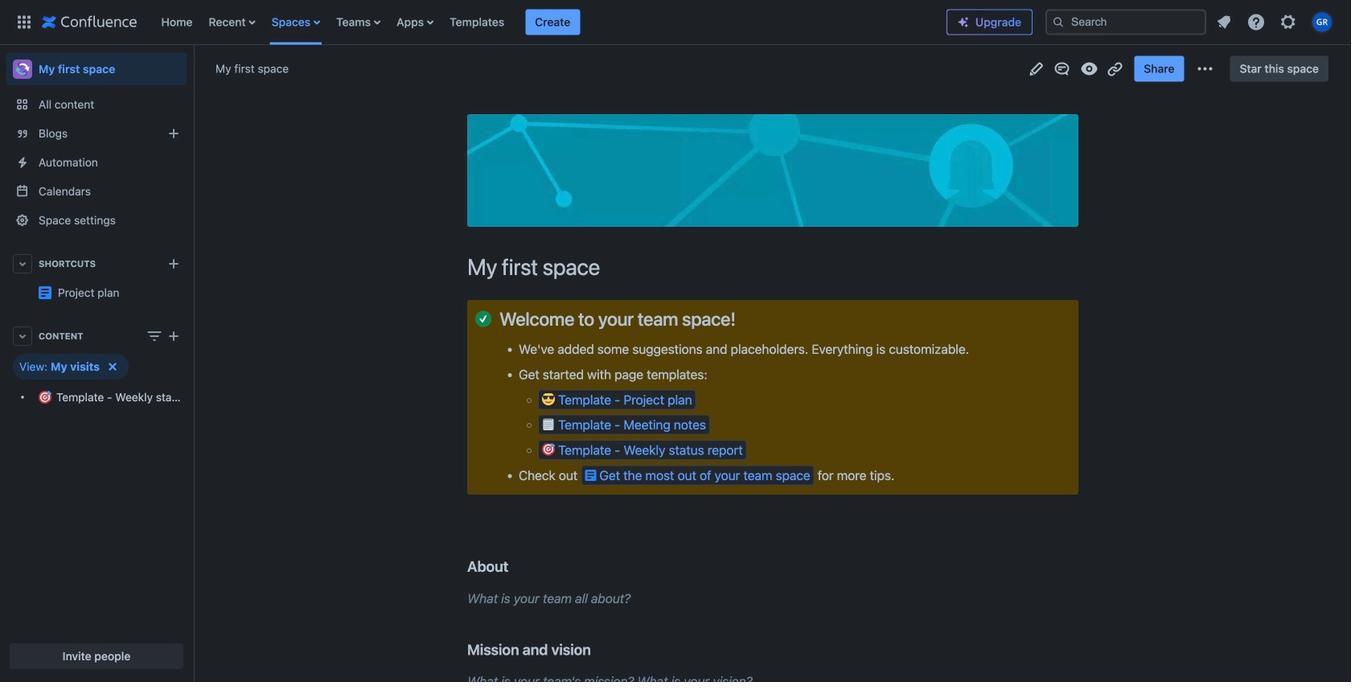 Task type: vqa. For each thing, say whether or not it's contained in the screenshot.
emoji
no



Task type: describe. For each thing, give the bounding box(es) containing it.
edit this page image
[[1027, 59, 1046, 78]]

settings icon image
[[1279, 12, 1299, 32]]

more actions image
[[1196, 59, 1215, 78]]

list item inside global element
[[526, 9, 580, 35]]

list for premium icon
[[1210, 8, 1342, 37]]

2 horizontal spatial copy image
[[734, 309, 754, 328]]

region inside space element
[[6, 354, 187, 412]]

:check_mark: image
[[475, 311, 492, 327]]

list for appswitcher icon
[[153, 0, 947, 45]]

help icon image
[[1247, 12, 1266, 32]]

template - project plan image
[[39, 286, 51, 299]]

clear view image
[[103, 357, 122, 377]]

get the most out of your team space image
[[585, 469, 596, 482]]

notification icon image
[[1215, 12, 1234, 32]]



Task type: locate. For each thing, give the bounding box(es) containing it.
confluence image
[[42, 12, 137, 32], [42, 12, 137, 32]]

list
[[153, 0, 947, 45], [1210, 8, 1342, 37]]

premium image
[[957, 16, 970, 29]]

Search field
[[1046, 9, 1207, 35]]

0 horizontal spatial list
[[153, 0, 947, 45]]

stop watching image
[[1080, 59, 1099, 78]]

None search field
[[1046, 9, 1207, 35]]

:dart: image
[[39, 391, 51, 404], [542, 443, 555, 456], [542, 443, 555, 456]]

2 vertical spatial copy image
[[590, 640, 609, 659]]

:dart: image
[[39, 391, 51, 404]]

space element
[[0, 45, 193, 682]]

copy image
[[734, 309, 754, 328], [507, 557, 526, 576], [590, 640, 609, 659]]

region
[[6, 354, 187, 412]]

1 vertical spatial copy image
[[507, 557, 526, 576]]

1 horizontal spatial copy image
[[590, 640, 609, 659]]

search image
[[1052, 16, 1065, 29]]

copy link image
[[1106, 59, 1125, 78]]

appswitcher icon image
[[14, 12, 34, 32]]

change view image
[[145, 327, 164, 346]]

:sunglasses: image
[[542, 392, 555, 405], [542, 392, 555, 405]]

collapse sidebar image
[[175, 53, 211, 85]]

0 horizontal spatial copy image
[[507, 557, 526, 576]]

list item
[[526, 9, 580, 35]]

global element
[[10, 0, 947, 45]]

create a page image
[[164, 327, 183, 346]]

0 vertical spatial copy image
[[734, 309, 754, 328]]

banner
[[0, 0, 1352, 45]]

add shortcut image
[[164, 254, 183, 274]]

:notepad_spiral: image
[[542, 418, 555, 431], [542, 418, 555, 431]]

create a blog image
[[164, 124, 183, 143]]

1 horizontal spatial list
[[1210, 8, 1342, 37]]



